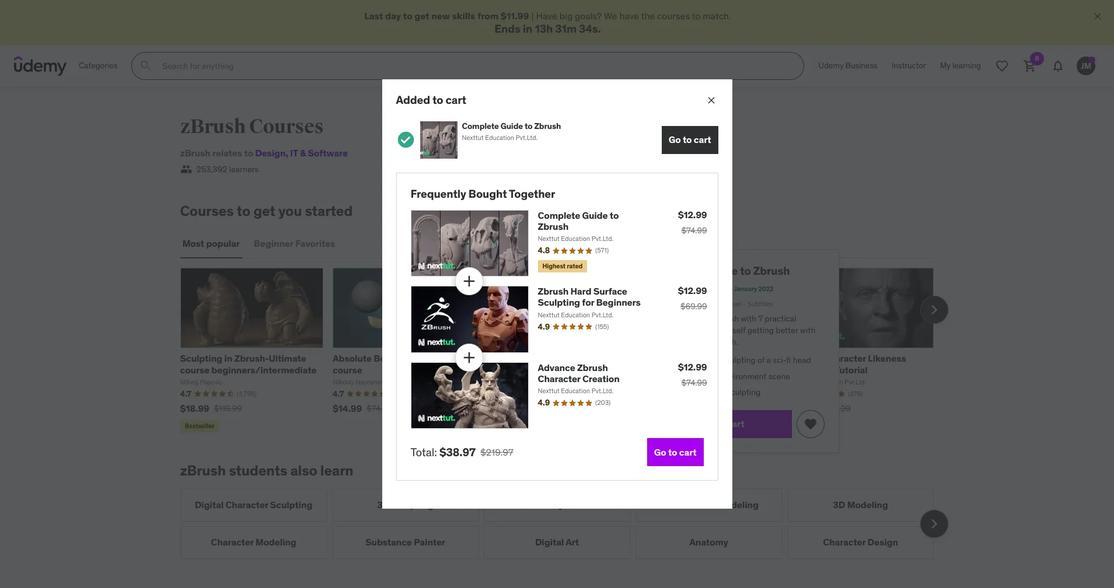 Task type: vqa. For each thing, say whether or not it's contained in the screenshot.
"4" at left top
no



Task type: describe. For each thing, give the bounding box(es) containing it.
13h 31m 34s
[[535, 22, 598, 36]]

a
[[767, 355, 771, 365]]

sculpting inside zbrush hard surface sculpting for beginners nexttut education pvt.ltd.
[[538, 297, 580, 308]]

rated inside the added to cart "dialog"
[[567, 262, 583, 270]]

complete guide to zbrush link for 571 reviews element within the added to cart "dialog"
[[538, 209, 619, 232]]

carousel element containing digital character sculpting
[[180, 489, 948, 559]]

(203)
[[595, 399, 611, 407]]

hard surface sculpting of a sci-fi head sculpting an environment scene creature alien sculpting
[[673, 355, 811, 398]]

substance painter
[[365, 536, 445, 548]]

0 horizontal spatial you
[[278, 202, 302, 220]]

beginner for beginner level
[[699, 300, 725, 308]]

highest for leftmost 571 reviews element
[[490, 411, 513, 419]]

digital character sculpting link
[[180, 489, 327, 522]]

253,392
[[196, 164, 227, 174]]

anatomy link
[[635, 526, 782, 559]]

digital art link
[[484, 526, 631, 559]]

1 horizontal spatial with
[[800, 325, 815, 336]]

added to cart dialog
[[382, 79, 732, 509]]

(571) for 571 reviews element within the added to cart "dialog"
[[595, 246, 609, 255]]

creature
[[673, 387, 705, 398]]

$12.99 $74.99 for '203 reviews' element
[[678, 361, 707, 388]]

modeling for character modeling
[[255, 536, 296, 548]]

sci-
[[773, 355, 786, 365]]

fi
[[786, 355, 791, 365]]

zbrush inside "learn the latest zbrush with 7 practical projects and see yourself getting better with each project you finish."
[[713, 314, 739, 324]]

1 vertical spatial go to cart button
[[654, 410, 792, 438]]

most
[[182, 237, 204, 249]]

2 vertical spatial go
[[654, 446, 666, 458]]

(571) for leftmost 571 reviews element
[[543, 379, 556, 387]]

see
[[702, 325, 715, 336]]

complete guide to zbrush
[[654, 264, 790, 278]]

character inside character design link
[[823, 536, 866, 548]]

hours
[[677, 300, 693, 308]]

$12.99 $74.99 for 571 reviews element within the added to cart "dialog"
[[678, 209, 707, 236]]

education inside carousel element
[[509, 367, 538, 375]]

environment
[[721, 371, 766, 381]]

you inside "learn the latest zbrush with 7 practical projects and see yourself getting better with each project you finish."
[[702, 336, 715, 347]]

2 horizontal spatial highest
[[659, 285, 682, 293]]

design link
[[255, 147, 286, 159]]

complete guide to zbrush link for leftmost 571 reviews element
[[485, 353, 599, 364]]

projects
[[654, 325, 684, 336]]

nexttut inside carousel element
[[485, 367, 507, 375]]

beginner level
[[699, 300, 741, 308]]

253,392 learners
[[196, 164, 259, 174]]

january
[[734, 285, 757, 293]]

complete guide to zbrush nexttut education pvt.ltd. for leftmost 571 reviews element
[[485, 353, 599, 375]]

udemy image
[[14, 56, 67, 76]]

project
[[674, 336, 700, 347]]

571 reviews element inside the added to cart "dialog"
[[595, 246, 609, 255]]

added
[[396, 93, 430, 107]]

education inside advance zbrush character creation nexttut education pvt.ltd.
[[561, 387, 590, 395]]

character inside advance zbrush character creation nexttut education pvt.ltd.
[[538, 373, 580, 384]]

instructor
[[892, 60, 926, 71]]

from
[[477, 10, 499, 22]]

getting
[[747, 325, 774, 336]]

(155)
[[595, 323, 609, 331]]

zbrush relates to design it & software
[[180, 147, 348, 159]]

beginner favorites
[[254, 237, 335, 249]]

zbrush for zbrush students also learn
[[180, 462, 226, 480]]

0 vertical spatial complete guide to zbrush nexttut education pvt.ltd.
[[462, 121, 561, 142]]

character design
[[823, 536, 898, 548]]

maya link
[[484, 489, 631, 522]]

total: $38.97 $219.97
[[411, 445, 513, 459]]

character modeling
[[211, 536, 296, 548]]

digital art
[[535, 536, 579, 548]]

of
[[758, 355, 765, 365]]

203 reviews element
[[595, 399, 611, 408]]

have
[[536, 10, 557, 22]]

updated
[[708, 285, 733, 293]]

most popular button
[[180, 229, 242, 257]]

4.8 for complete guide to zbrush "link" within the the added to cart "dialog"
[[538, 245, 550, 256]]

frequently bought together
[[411, 187, 555, 201]]

cart right added
[[446, 93, 466, 107]]

surface inside carousel element
[[682, 499, 716, 511]]

3d modeling
[[833, 499, 888, 511]]

total:
[[411, 445, 437, 459]]

2 vertical spatial go to cart button
[[647, 438, 704, 466]]

zbrush courses
[[180, 114, 324, 139]]

head
[[793, 355, 811, 365]]

.
[[598, 22, 601, 36]]

highest for 571 reviews element within the added to cart "dialog"
[[542, 262, 566, 270]]

zbrush for zbrush courses
[[180, 114, 246, 139]]

digital for digital character sculpting
[[195, 499, 224, 511]]

wishlist image
[[804, 417, 818, 431]]

close image
[[1092, 11, 1104, 22]]

most popular
[[182, 237, 240, 249]]

$74.99 for complete guide to zbrush "link" within the the added to cart "dialog"
[[681, 225, 707, 236]]

zbrush inside advance zbrush character creation nexttut education pvt.ltd.
[[577, 362, 608, 373]]

business
[[845, 60, 878, 71]]

painter
[[414, 536, 445, 548]]

started
[[305, 202, 353, 220]]

zbrush hard surface sculpting for beginners link
[[538, 285, 641, 308]]

next image for carousel element containing complete guide to zbrush
[[925, 300, 943, 319]]

$12.99 $74.99 for leftmost 571 reviews element
[[485, 391, 545, 403]]

complete guide to zbrush nexttut education pvt.ltd. for 571 reviews element within the added to cart "dialog"
[[538, 209, 619, 243]]

education inside zbrush hard surface sculpting for beginners nexttut education pvt.ltd.
[[561, 311, 590, 319]]

character inside character modeling link
[[211, 536, 253, 548]]

surface
[[693, 355, 720, 365]]

courses to get you started
[[180, 202, 353, 220]]

next image for carousel element containing digital character sculpting
[[925, 515, 943, 533]]

cart up hard surface modeling
[[679, 446, 697, 458]]

added to cart
[[396, 93, 466, 107]]

learn
[[654, 314, 675, 324]]

2 vertical spatial go to cart
[[654, 446, 697, 458]]

hard surface modeling link
[[635, 489, 782, 522]]

the inside last day to get new skills from $11.99 | have big goals? we have the courses to match. ends in 13h 31m 34s .
[[641, 10, 655, 22]]

small image
[[180, 164, 192, 175]]

udemy
[[818, 60, 844, 71]]

match.
[[703, 10, 731, 22]]

3d for 3d sculpting
[[377, 499, 389, 511]]

3d for 3d modeling
[[833, 499, 845, 511]]

highest rated for complete guide to zbrush "link" within the the added to cart "dialog"
[[542, 262, 583, 270]]

favorites
[[295, 237, 335, 249]]

$74.99 for advance zbrush character creation link
[[681, 377, 707, 388]]

each
[[654, 336, 672, 347]]

modeling for 3d modeling
[[847, 499, 888, 511]]

alien
[[707, 387, 725, 398]]

0 vertical spatial go to cart button
[[662, 126, 718, 154]]

1 vertical spatial sculpting
[[727, 387, 761, 398]]

1 vertical spatial highest rated
[[659, 285, 699, 293]]

$12.99 $69.99
[[678, 285, 707, 312]]

big
[[560, 10, 573, 22]]

courses
[[657, 10, 690, 22]]

in
[[523, 22, 532, 36]]

3d modeling link
[[787, 489, 934, 522]]

155 reviews element
[[595, 323, 609, 331]]

latest
[[691, 314, 711, 324]]

creation
[[582, 373, 620, 384]]

0 horizontal spatial get
[[253, 202, 275, 220]]



Task type: locate. For each thing, give the bounding box(es) containing it.
$74.99 up complete guide to zbrush
[[681, 225, 707, 236]]

substance
[[365, 536, 412, 548]]

digital left art
[[535, 536, 564, 548]]

$74.99 left the 'an'
[[681, 377, 707, 388]]

highest rated inside the added to cart "dialog"
[[542, 262, 583, 270]]

2 vertical spatial highest rated
[[490, 411, 530, 419]]

carousel element
[[180, 268, 948, 435], [180, 489, 948, 559]]

4.9 up the advance at the bottom of page
[[538, 322, 550, 332]]

0 horizontal spatial 3d
[[377, 499, 389, 511]]

art
[[566, 536, 579, 548]]

modeling inside 3d modeling link
[[847, 499, 888, 511]]

0 vertical spatial 4.8
[[538, 245, 550, 256]]

2 vertical spatial rated
[[514, 411, 530, 419]]

hard inside hard surface sculpting of a sci-fi head sculpting an environment scene creature alien sculpting
[[673, 355, 691, 365]]

digital inside "digital character sculpting" link
[[195, 499, 224, 511]]

$11.99
[[501, 10, 529, 22]]

pvt.ltd. inside zbrush hard surface sculpting for beginners nexttut education pvt.ltd.
[[592, 311, 613, 319]]

character design link
[[787, 526, 934, 559]]

highest up zbrush hard surface sculpting for beginners link
[[542, 262, 566, 270]]

$12.99
[[678, 209, 707, 220], [678, 285, 707, 297], [678, 361, 707, 373], [485, 391, 514, 403]]

(571) down the advance at the bottom of page
[[543, 379, 556, 387]]

surface up (155)
[[593, 285, 627, 297]]

1 3d from the left
[[377, 499, 389, 511]]

2 vertical spatial hard
[[659, 499, 680, 511]]

hard down project
[[673, 355, 691, 365]]

zbrush up small icon
[[180, 147, 210, 159]]

hard up anatomy link
[[659, 499, 680, 511]]

0 vertical spatial beginner
[[254, 237, 293, 249]]

2 4.9 from the top
[[538, 398, 550, 408]]

the right have at right
[[641, 10, 655, 22]]

complete guide to zbrush link inside the added to cart "dialog"
[[538, 209, 619, 232]]

advance zbrush character creation link
[[538, 362, 620, 384]]

the down the hours
[[677, 314, 689, 324]]

4.8 for complete guide to zbrush "link" in carousel element
[[485, 378, 497, 388]]

1 horizontal spatial modeling
[[718, 499, 759, 511]]

0 vertical spatial rated
[[567, 262, 583, 270]]

1 horizontal spatial design
[[868, 536, 898, 548]]

3 zbrush from the top
[[180, 462, 226, 480]]

2 3d from the left
[[833, 499, 845, 511]]

2 horizontal spatial modeling
[[847, 499, 888, 511]]

1 vertical spatial carousel element
[[180, 489, 948, 559]]

digital inside digital art link
[[535, 536, 564, 548]]

0 vertical spatial go
[[669, 134, 681, 145]]

0 vertical spatial next image
[[925, 300, 943, 319]]

highest rated up $219.97
[[490, 411, 530, 419]]

0 horizontal spatial highest
[[490, 411, 513, 419]]

get inside last day to get new skills from $11.99 | have big goals? we have the courses to match. ends in 13h 31m 34s .
[[414, 10, 429, 22]]

0 vertical spatial surface
[[593, 285, 627, 297]]

yourself
[[717, 325, 746, 336]]

sculpting down also
[[270, 499, 312, 511]]

with
[[741, 314, 756, 324], [800, 325, 815, 336]]

571 reviews element
[[595, 246, 609, 255], [543, 379, 556, 387]]

0 horizontal spatial design
[[255, 147, 286, 159]]

1 horizontal spatial digital
[[535, 536, 564, 548]]

0 vertical spatial go to cart
[[669, 134, 711, 145]]

2 next image from the top
[[925, 515, 943, 533]]

highest inside carousel element
[[490, 411, 513, 419]]

0 horizontal spatial the
[[641, 10, 655, 22]]

nexttut inside advance zbrush character creation nexttut education pvt.ltd.
[[538, 387, 559, 395]]

digital character sculpting
[[195, 499, 312, 511]]

complete guide to zbrush image
[[420, 121, 457, 159]]

0 vertical spatial zbrush
[[180, 114, 246, 139]]

hard left beginners
[[570, 285, 591, 297]]

0 vertical spatial design
[[255, 147, 286, 159]]

1 carousel element from the top
[[180, 268, 948, 435]]

2 horizontal spatial rated
[[683, 285, 699, 293]]

0 vertical spatial 571 reviews element
[[595, 246, 609, 255]]

beginner for beginner favorites
[[254, 237, 293, 249]]

surface up anatomy
[[682, 499, 716, 511]]

subtitles
[[747, 300, 773, 308]]

udemy business
[[818, 60, 878, 71]]

(571) inside carousel element
[[543, 379, 556, 387]]

substance painter link
[[332, 526, 479, 559]]

complete guide to zbrush link inside carousel element
[[485, 353, 599, 364]]

highest up $219.97
[[490, 411, 513, 419]]

character inside "digital character sculpting" link
[[225, 499, 268, 511]]

1 vertical spatial beginner
[[699, 300, 725, 308]]

0 vertical spatial highest rated
[[542, 262, 583, 270]]

4.8 inside the added to cart "dialog"
[[538, 245, 550, 256]]

zbrush inside zbrush hard surface sculpting for beginners nexttut education pvt.ltd.
[[538, 285, 568, 297]]

bought
[[469, 187, 507, 201]]

1 vertical spatial 4.9
[[538, 398, 550, 408]]

$69.99
[[680, 301, 707, 312]]

highest rated inside carousel element
[[490, 411, 530, 419]]

hard inside zbrush hard surface sculpting for beginners nexttut education pvt.ltd.
[[570, 285, 591, 297]]

character down 3d modeling link
[[823, 536, 866, 548]]

1 vertical spatial surface
[[682, 499, 716, 511]]

beginner inside 'beginner favorites' button
[[254, 237, 293, 249]]

scene
[[768, 371, 790, 381]]

2 vertical spatial $74.99
[[519, 392, 545, 402]]

1 horizontal spatial you
[[702, 336, 715, 347]]

highest rated for complete guide to zbrush "link" in carousel element
[[490, 411, 530, 419]]

to inside carousel element
[[557, 353, 566, 364]]

$74.99
[[681, 225, 707, 236], [681, 377, 707, 388], [519, 392, 545, 402]]

0 horizontal spatial modeling
[[255, 536, 296, 548]]

complete left the advance at the bottom of page
[[485, 353, 528, 364]]

beginner favorites button
[[251, 229, 337, 257]]

zbrush up 'relates'
[[180, 114, 246, 139]]

1 vertical spatial 571 reviews element
[[543, 379, 556, 387]]

pvt.ltd. inside advance zbrush character creation nexttut education pvt.ltd.
[[592, 387, 613, 395]]

zbrush inside carousel element
[[568, 353, 599, 364]]

learn
[[320, 462, 353, 480]]

sculpting down environment
[[727, 387, 761, 398]]

highest inside the added to cart "dialog"
[[542, 262, 566, 270]]

with left '7'
[[741, 314, 756, 324]]

$12.99 $74.99 down the advance at the bottom of page
[[485, 391, 545, 403]]

0 vertical spatial hard
[[570, 285, 591, 297]]

sculpting up substance painter at the bottom of the page
[[391, 499, 434, 511]]

1 vertical spatial zbrush
[[180, 147, 210, 159]]

(571)
[[595, 246, 609, 255], [543, 379, 556, 387]]

also
[[290, 462, 317, 480]]

2022
[[758, 285, 773, 293]]

to
[[403, 10, 412, 22], [692, 10, 701, 22], [432, 93, 443, 107], [525, 121, 533, 131], [683, 134, 692, 145], [244, 147, 253, 159], [237, 202, 250, 220], [610, 209, 619, 221], [740, 264, 751, 278], [557, 353, 566, 364], [716, 418, 725, 430], [668, 446, 677, 458]]

1 horizontal spatial 4.8
[[538, 245, 550, 256]]

submit search image
[[139, 59, 153, 73]]

complete right complete guide to zbrush image
[[462, 121, 499, 131]]

last day to get new skills from $11.99 | have big goals? we have the courses to match. ends in 13h 31m 34s .
[[364, 10, 731, 36]]

1 vertical spatial design
[[868, 536, 898, 548]]

0 vertical spatial the
[[641, 10, 655, 22]]

sculpting left for
[[538, 297, 580, 308]]

modeling inside character modeling link
[[255, 536, 296, 548]]

1 vertical spatial highest
[[659, 285, 682, 293]]

software
[[308, 147, 348, 159]]

1 vertical spatial go
[[702, 418, 714, 430]]

design left it
[[255, 147, 286, 159]]

1 horizontal spatial 571 reviews element
[[595, 246, 609, 255]]

hard for hard surface modeling
[[659, 499, 680, 511]]

beginner
[[254, 237, 293, 249], [699, 300, 725, 308]]

you down see
[[702, 336, 715, 347]]

0 vertical spatial carousel element
[[180, 268, 948, 435]]

zbrush students also learn
[[180, 462, 353, 480]]

4.9 down the advance at the bottom of page
[[538, 398, 550, 408]]

sculpting up environment
[[722, 355, 756, 365]]

nexttut inside zbrush hard surface sculpting for beginners nexttut education pvt.ltd.
[[538, 311, 559, 319]]

nexttut
[[462, 133, 484, 142], [538, 235, 559, 243], [538, 311, 559, 319], [485, 367, 507, 375], [538, 387, 559, 395]]

0 vertical spatial you
[[278, 202, 302, 220]]

ends
[[494, 22, 521, 36]]

12
[[654, 300, 661, 308]]

together
[[509, 187, 555, 201]]

0 horizontal spatial with
[[741, 314, 756, 324]]

$12.99 $74.99 up complete guide to zbrush
[[678, 209, 707, 236]]

level
[[726, 300, 741, 308]]

design inside character design link
[[868, 536, 898, 548]]

sculpting inside hard surface sculpting of a sci-fi head sculpting an environment scene creature alien sculpting
[[673, 371, 708, 381]]

total
[[662, 300, 675, 308]]

highest rated
[[542, 262, 583, 270], [659, 285, 699, 293], [490, 411, 530, 419]]

better
[[776, 325, 798, 336]]

character left creation
[[538, 373, 580, 384]]

0 horizontal spatial digital
[[195, 499, 224, 511]]

get
[[414, 10, 429, 22], [253, 202, 275, 220]]

1 vertical spatial rated
[[683, 285, 699, 293]]

1 vertical spatial complete guide to zbrush link
[[654, 264, 790, 278]]

571 reviews element up zbrush hard surface sculpting for beginners link
[[595, 246, 609, 255]]

3d sculpting
[[377, 499, 434, 511]]

0 vertical spatial courses
[[249, 114, 324, 139]]

courses up most popular
[[180, 202, 234, 220]]

0 horizontal spatial go
[[654, 446, 666, 458]]

0 vertical spatial sculpting
[[722, 355, 756, 365]]

beginner down the courses to get you started
[[254, 237, 293, 249]]

1 vertical spatial go to cart
[[702, 418, 744, 430]]

digital up character modeling at the bottom of page
[[195, 499, 224, 511]]

last
[[364, 10, 383, 22]]

modeling down "digital character sculpting" link
[[255, 536, 296, 548]]

&
[[300, 147, 306, 159]]

1 horizontal spatial highest rated
[[542, 262, 583, 270]]

3d up character design
[[833, 499, 845, 511]]

sculpting up creature
[[673, 371, 708, 381]]

2 vertical spatial complete guide to zbrush link
[[485, 353, 599, 364]]

cart down hard surface sculpting of a sci-fi head sculpting an environment scene creature alien sculpting
[[727, 418, 744, 430]]

1 vertical spatial $12.99 $74.99
[[678, 361, 707, 388]]

0 vertical spatial complete guide to zbrush link
[[538, 209, 619, 232]]

2 zbrush from the top
[[180, 147, 210, 159]]

beginners
[[596, 297, 641, 308]]

zbrush for zbrush relates to design it & software
[[180, 147, 210, 159]]

1 vertical spatial courses
[[180, 202, 234, 220]]

pvt.ltd.
[[516, 133, 538, 142], [592, 235, 613, 243], [592, 311, 613, 319], [539, 367, 561, 375], [592, 387, 613, 395]]

0 horizontal spatial highest rated
[[490, 411, 530, 419]]

get left 'new'
[[414, 10, 429, 22]]

digital for digital art
[[535, 536, 564, 548]]

modeling up anatomy
[[718, 499, 759, 511]]

$74.99 inside carousel element
[[519, 392, 545, 402]]

0 horizontal spatial 4.8
[[485, 378, 497, 388]]

you up beginner favorites on the top of page
[[278, 202, 302, 220]]

advance
[[538, 362, 575, 373]]

complete guide to zbrush nexttut education pvt.ltd. inside carousel element
[[485, 353, 599, 375]]

beginner down the updated
[[699, 300, 725, 308]]

updated january 2022
[[708, 285, 773, 293]]

1 vertical spatial 4.8
[[485, 378, 497, 388]]

surface inside zbrush hard surface sculpting for beginners nexttut education pvt.ltd.
[[593, 285, 627, 297]]

the
[[641, 10, 655, 22], [677, 314, 689, 324]]

close modal image
[[705, 94, 717, 106]]

complete up $12.99 $69.99
[[654, 264, 705, 278]]

$74.99 down the advance at the bottom of page
[[519, 392, 545, 402]]

zbrush left students
[[180, 462, 226, 480]]

0 vertical spatial (571)
[[595, 246, 609, 255]]

571 reviews element down the advance at the bottom of page
[[543, 379, 556, 387]]

for
[[582, 297, 594, 308]]

1 vertical spatial (571)
[[543, 379, 556, 387]]

frequently
[[411, 187, 466, 201]]

$38.97
[[439, 445, 476, 459]]

day
[[385, 10, 401, 22]]

courses up it
[[249, 114, 324, 139]]

highest up total
[[659, 285, 682, 293]]

7
[[758, 314, 763, 324]]

complete
[[462, 121, 499, 131], [538, 209, 580, 221], [654, 264, 705, 278], [485, 353, 528, 364]]

1 horizontal spatial surface
[[682, 499, 716, 511]]

education
[[485, 133, 514, 142], [561, 235, 590, 243], [561, 311, 590, 319], [509, 367, 538, 375], [561, 387, 590, 395]]

it & software link
[[286, 147, 348, 159]]

2 vertical spatial $12.99 $74.99
[[485, 391, 545, 403]]

cart
[[446, 93, 466, 107], [694, 134, 711, 145], [727, 418, 744, 430], [679, 446, 697, 458]]

0 vertical spatial 4.9
[[538, 322, 550, 332]]

1 horizontal spatial courses
[[249, 114, 324, 139]]

1 horizontal spatial go
[[669, 134, 681, 145]]

1 vertical spatial the
[[677, 314, 689, 324]]

hard surface modeling
[[659, 499, 759, 511]]

learners
[[229, 164, 259, 174]]

(571) inside the added to cart "dialog"
[[595, 246, 609, 255]]

$219.97
[[480, 447, 513, 458]]

have
[[619, 10, 639, 22]]

carousel element containing complete guide to zbrush
[[180, 268, 948, 435]]

2 vertical spatial zbrush
[[180, 462, 226, 480]]

hard for hard surface sculpting of a sci-fi head sculpting an environment scene creature alien sculpting
[[673, 355, 691, 365]]

highest rated up 12 total hours
[[659, 285, 699, 293]]

instructor link
[[885, 52, 933, 80]]

students
[[229, 462, 287, 480]]

guide inside carousel element
[[530, 353, 555, 364]]

courses
[[249, 114, 324, 139], [180, 202, 234, 220]]

0 vertical spatial with
[[741, 314, 756, 324]]

1 vertical spatial complete guide to zbrush nexttut education pvt.ltd.
[[538, 209, 619, 243]]

you
[[278, 202, 302, 220], [702, 336, 715, 347]]

(571) up zbrush hard surface sculpting for beginners link
[[595, 246, 609, 255]]

cart down close modal image
[[694, 134, 711, 145]]

new
[[431, 10, 450, 22]]

0 horizontal spatial surface
[[593, 285, 627, 297]]

1 horizontal spatial 3d
[[833, 499, 845, 511]]

anatomy
[[689, 536, 728, 548]]

0 horizontal spatial (571)
[[543, 379, 556, 387]]

next image
[[925, 300, 943, 319], [925, 515, 943, 533]]

2 vertical spatial highest
[[490, 411, 513, 419]]

1 horizontal spatial rated
[[567, 262, 583, 270]]

sculpting
[[538, 297, 580, 308], [673, 371, 708, 381], [270, 499, 312, 511], [391, 499, 434, 511]]

$12.99 $74.99 inside carousel element
[[485, 391, 545, 403]]

we
[[604, 10, 617, 22]]

4.9 for zbrush hard surface sculpting for beginners
[[538, 322, 550, 332]]

0 horizontal spatial 571 reviews element
[[543, 379, 556, 387]]

12 total hours
[[654, 300, 693, 308]]

1 vertical spatial digital
[[535, 536, 564, 548]]

4.8
[[538, 245, 550, 256], [485, 378, 497, 388]]

character down "digital character sculpting" link
[[211, 536, 253, 548]]

1 vertical spatial with
[[800, 325, 815, 336]]

relates
[[212, 147, 242, 159]]

learn the latest zbrush with 7 practical projects and see yourself getting better with each project you finish.
[[654, 314, 815, 347]]

complete down together
[[538, 209, 580, 221]]

0 vertical spatial digital
[[195, 499, 224, 511]]

practical
[[765, 314, 796, 324]]

3d up substance
[[377, 499, 389, 511]]

2 carousel element from the top
[[180, 489, 948, 559]]

4.9 for advance zbrush character creation
[[538, 398, 550, 408]]

1 vertical spatial get
[[253, 202, 275, 220]]

$74.99 for complete guide to zbrush "link" in carousel element
[[519, 392, 545, 402]]

1 zbrush from the top
[[180, 114, 246, 139]]

0 horizontal spatial rated
[[514, 411, 530, 419]]

2 vertical spatial complete guide to zbrush nexttut education pvt.ltd.
[[485, 353, 599, 375]]

modeling
[[718, 499, 759, 511], [847, 499, 888, 511], [255, 536, 296, 548]]

0 horizontal spatial beginner
[[254, 237, 293, 249]]

hard inside carousel element
[[659, 499, 680, 511]]

highest rated up zbrush hard surface sculpting for beginners link
[[542, 262, 583, 270]]

1 4.9 from the top
[[538, 322, 550, 332]]

0 vertical spatial get
[[414, 10, 429, 22]]

design down 3d modeling link
[[868, 536, 898, 548]]

0 vertical spatial $74.99
[[681, 225, 707, 236]]

1 next image from the top
[[925, 300, 943, 319]]

character down students
[[225, 499, 268, 511]]

1 vertical spatial you
[[702, 336, 715, 347]]

1 horizontal spatial (571)
[[595, 246, 609, 255]]

modeling inside hard surface modeling link
[[718, 499, 759, 511]]

1 horizontal spatial the
[[677, 314, 689, 324]]

2 horizontal spatial highest rated
[[659, 285, 699, 293]]

the inside "learn the latest zbrush with 7 practical projects and see yourself getting better with each project you finish."
[[677, 314, 689, 324]]

modeling up character design
[[847, 499, 888, 511]]

2 horizontal spatial go
[[702, 418, 714, 430]]

udemy business link
[[811, 52, 885, 80]]

$12.99 $74.99 left the 'an'
[[678, 361, 707, 388]]

goals?
[[575, 10, 602, 22]]

and
[[686, 325, 700, 336]]

with right 'better'
[[800, 325, 815, 336]]

0 horizontal spatial courses
[[180, 202, 234, 220]]

4.8 inside carousel element
[[485, 378, 497, 388]]

get up beginner favorites on the top of page
[[253, 202, 275, 220]]



